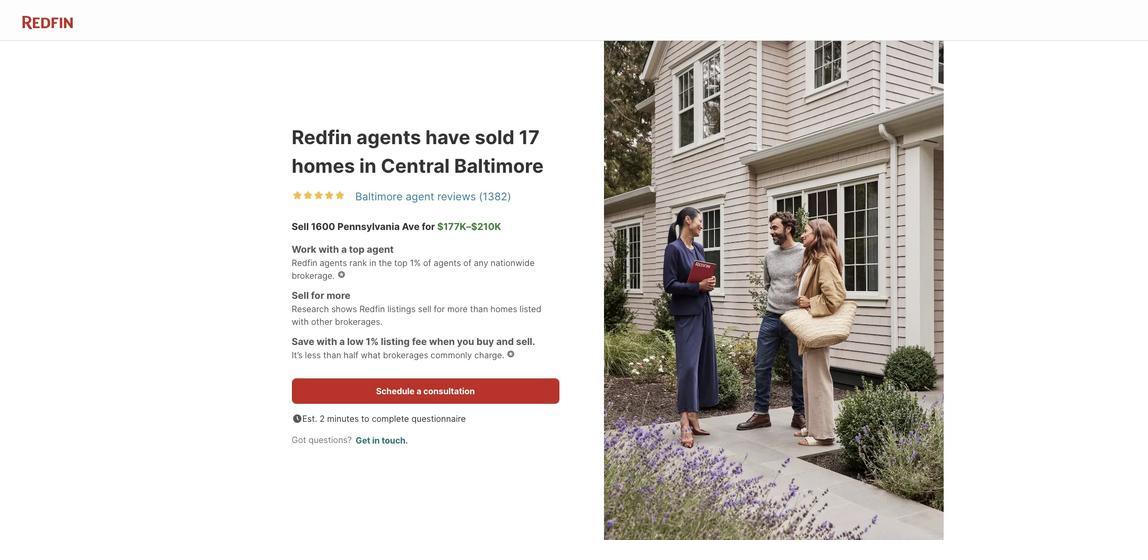 Task type: describe. For each thing, give the bounding box(es) containing it.
any
[[474, 258, 488, 268]]

with inside sell for more research shows redfin listings sell for more than homes listed with other brokerages.
[[292, 317, 309, 327]]

0 horizontal spatial than
[[323, 350, 341, 361]]

top inside redfin agents rank in the top 1% of agents of any nationwide brokerage.
[[394, 258, 408, 268]]

baltimore inside 'redfin agents have sold 17 homes in central baltimore'
[[454, 154, 544, 178]]

1 vertical spatial 1%
[[366, 336, 379, 348]]

homes inside sell for more research shows redfin listings sell for more than homes listed with other brokerages.
[[491, 304, 517, 315]]

and
[[496, 336, 514, 348]]

1 vertical spatial for
[[311, 290, 324, 301]]

questionnaire
[[412, 414, 466, 425]]

have
[[425, 126, 470, 149]]

less
[[305, 350, 321, 361]]

)
[[507, 190, 511, 203]]

listing
[[381, 336, 410, 348]]

fee
[[412, 336, 427, 348]]

schedule
[[376, 386, 415, 397]]

in for get
[[372, 436, 380, 446]]

listed
[[520, 304, 541, 315]]

0 horizontal spatial baltimore
[[355, 190, 403, 203]]

(
[[479, 190, 483, 203]]

get in touch. button
[[354, 434, 409, 449]]

with for save
[[317, 336, 337, 348]]

central
[[381, 154, 450, 178]]

rank
[[349, 258, 367, 268]]

sell 1600 pennsylvania ave for $177k – $210k
[[292, 221, 501, 232]]

it's
[[292, 350, 303, 361]]

the
[[379, 258, 392, 268]]

a for low
[[339, 336, 345, 348]]

–
[[466, 221, 471, 232]]

baltimore agent reviews ( 1382 )
[[355, 190, 511, 203]]

save
[[292, 336, 314, 348]]

got
[[292, 435, 306, 446]]

homes inside 'redfin agents have sold 17 homes in central baltimore'
[[292, 154, 355, 178]]

redfin agents rank in the top 1% of agents of any nationwide brokerage.
[[292, 258, 535, 281]]

$210k
[[471, 221, 501, 232]]

est. 2 minutes to complete questionnaire
[[302, 414, 466, 425]]

2 of from the left
[[463, 258, 472, 268]]

brokerage.
[[292, 271, 335, 281]]

1 horizontal spatial agent
[[406, 190, 434, 203]]

nationwide
[[491, 258, 535, 268]]

$177k
[[437, 221, 466, 232]]

1382
[[483, 190, 507, 203]]

agents for have
[[357, 126, 421, 149]]

sell for sell 1600 pennsylvania ave for $177k – $210k
[[292, 221, 309, 232]]

complete
[[372, 414, 409, 425]]

est.
[[302, 414, 317, 425]]

brokerages.
[[335, 317, 383, 327]]

schedule a consultation
[[376, 386, 475, 397]]

sell.
[[516, 336, 535, 348]]

buy
[[477, 336, 494, 348]]

ave
[[402, 221, 420, 232]]

commonly
[[431, 350, 472, 361]]

work
[[292, 244, 316, 255]]

17
[[519, 126, 540, 149]]



Task type: vqa. For each thing, say whether or not it's contained in the screenshot.
City,
no



Task type: locate. For each thing, give the bounding box(es) containing it.
schedule a consultation button
[[292, 379, 559, 404]]

0 horizontal spatial homes
[[292, 154, 355, 178]]

1600
[[311, 221, 335, 232]]

0 vertical spatial a
[[341, 244, 347, 255]]

more up shows
[[327, 290, 351, 301]]

in inside redfin agents rank in the top 1% of agents of any nationwide brokerage.
[[369, 258, 376, 268]]

agent down central at the left
[[406, 190, 434, 203]]

1 vertical spatial agent
[[367, 244, 394, 255]]

top
[[349, 244, 365, 255], [394, 258, 408, 268]]

2 vertical spatial for
[[434, 304, 445, 315]]

1% inside redfin agents rank in the top 1% of agents of any nationwide brokerage.
[[410, 258, 421, 268]]

in inside got questions? get in touch.
[[372, 436, 380, 446]]

redfin for redfin agents have sold 17 homes in central baltimore
[[292, 126, 352, 149]]

other
[[311, 317, 333, 327]]

agents for rank
[[320, 258, 347, 268]]

baltimore
[[454, 154, 544, 178], [355, 190, 403, 203]]

redfin inside redfin agents rank in the top 1% of agents of any nationwide brokerage.
[[292, 258, 317, 268]]

half
[[344, 350, 359, 361]]

redfin for redfin agents rank in the top 1% of agents of any nationwide brokerage.
[[292, 258, 317, 268]]

questions?
[[309, 435, 352, 446]]

homes up rating 4.8 out of 5 element
[[292, 154, 355, 178]]

in
[[359, 154, 376, 178], [369, 258, 376, 268], [372, 436, 380, 446]]

1% up what
[[366, 336, 379, 348]]

0 vertical spatial than
[[470, 304, 488, 315]]

1 sell from the top
[[292, 221, 309, 232]]

what
[[361, 350, 381, 361]]

a
[[341, 244, 347, 255], [339, 336, 345, 348], [417, 386, 421, 397]]

0 vertical spatial with
[[319, 244, 339, 255]]

2 vertical spatial with
[[317, 336, 337, 348]]

with down 1600
[[319, 244, 339, 255]]

more
[[327, 290, 351, 301], [447, 304, 468, 315]]

in for rank
[[369, 258, 376, 268]]

1 vertical spatial baltimore
[[355, 190, 403, 203]]

baltimore down sold
[[454, 154, 544, 178]]

than inside sell for more research shows redfin listings sell for more than homes listed with other brokerages.
[[470, 304, 488, 315]]

1 vertical spatial more
[[447, 304, 468, 315]]

shows
[[331, 304, 357, 315]]

1 of from the left
[[423, 258, 431, 268]]

rating 4.8 out of 5 element
[[292, 190, 345, 202]]

work with a top agent
[[292, 244, 394, 255]]

top right 'the'
[[394, 258, 408, 268]]

touch.
[[382, 436, 408, 446]]

1 vertical spatial top
[[394, 258, 408, 268]]

in left central at the left
[[359, 154, 376, 178]]

in inside 'redfin agents have sold 17 homes in central baltimore'
[[359, 154, 376, 178]]

homes left listed
[[491, 304, 517, 315]]

pennsylvania
[[337, 221, 400, 232]]

sell
[[418, 304, 431, 315]]

a inside schedule a consultation button
[[417, 386, 421, 397]]

0 horizontal spatial agents
[[320, 258, 347, 268]]

0 vertical spatial homes
[[292, 154, 355, 178]]

agent up 'the'
[[367, 244, 394, 255]]

1 horizontal spatial top
[[394, 258, 408, 268]]

0 vertical spatial for
[[422, 221, 435, 232]]

with up less
[[317, 336, 337, 348]]

0 horizontal spatial agent
[[367, 244, 394, 255]]

than left half
[[323, 350, 341, 361]]

2 vertical spatial a
[[417, 386, 421, 397]]

1 horizontal spatial of
[[463, 258, 472, 268]]

for right sell
[[434, 304, 445, 315]]

1 vertical spatial with
[[292, 317, 309, 327]]

sell left 1600
[[292, 221, 309, 232]]

0 vertical spatial 1%
[[410, 258, 421, 268]]

0 vertical spatial more
[[327, 290, 351, 301]]

when
[[429, 336, 455, 348]]

0 vertical spatial top
[[349, 244, 365, 255]]

agents down work with a top agent
[[320, 258, 347, 268]]

minutes
[[327, 414, 359, 425]]

in right get
[[372, 436, 380, 446]]

baltimore up pennsylvania
[[355, 190, 403, 203]]

2
[[320, 414, 325, 425]]

1 vertical spatial sell
[[292, 290, 309, 301]]

a right schedule
[[417, 386, 421, 397]]

agents left the any
[[434, 258, 461, 268]]

a for top
[[341, 244, 347, 255]]

a down pennsylvania
[[341, 244, 347, 255]]

redfin
[[292, 126, 352, 149], [292, 258, 317, 268], [359, 304, 385, 315]]

for right ave
[[422, 221, 435, 232]]

reviews
[[437, 190, 476, 203]]

in left 'the'
[[369, 258, 376, 268]]

redfin inside 'redfin agents have sold 17 homes in central baltimore'
[[292, 126, 352, 149]]

top up rank
[[349, 244, 365, 255]]

than
[[470, 304, 488, 315], [323, 350, 341, 361]]

0 vertical spatial sell
[[292, 221, 309, 232]]

you
[[457, 336, 474, 348]]

research
[[292, 304, 329, 315]]

2 sell from the top
[[292, 290, 309, 301]]

save with a low 1% listing fee when you buy and sell.
[[292, 336, 535, 348]]

homes
[[292, 154, 355, 178], [491, 304, 517, 315]]

sold
[[475, 126, 515, 149]]

consultation
[[423, 386, 475, 397]]

1 horizontal spatial agents
[[357, 126, 421, 149]]

of right 'the'
[[423, 258, 431, 268]]

2 vertical spatial in
[[372, 436, 380, 446]]

of left the any
[[463, 258, 472, 268]]

a redfin  agent and  a couple outside a house image
[[604, 35, 944, 541]]

0 horizontal spatial top
[[349, 244, 365, 255]]

agents
[[357, 126, 421, 149], [320, 258, 347, 268], [434, 258, 461, 268]]

with for work
[[319, 244, 339, 255]]

sell up research
[[292, 290, 309, 301]]

for up research
[[311, 290, 324, 301]]

1 vertical spatial homes
[[491, 304, 517, 315]]

get
[[356, 436, 370, 446]]

sell inside sell for more research shows redfin listings sell for more than homes listed with other brokerages.
[[292, 290, 309, 301]]

0 vertical spatial redfin
[[292, 126, 352, 149]]

agents up central at the left
[[357, 126, 421, 149]]

of
[[423, 258, 431, 268], [463, 258, 472, 268]]

sell
[[292, 221, 309, 232], [292, 290, 309, 301]]

agent
[[406, 190, 434, 203], [367, 244, 394, 255]]

0 vertical spatial baltimore
[[454, 154, 544, 178]]

1 vertical spatial redfin
[[292, 258, 317, 268]]

than up buy
[[470, 304, 488, 315]]

1 horizontal spatial than
[[470, 304, 488, 315]]

for
[[422, 221, 435, 232], [311, 290, 324, 301], [434, 304, 445, 315]]

with down research
[[292, 317, 309, 327]]

0 vertical spatial agent
[[406, 190, 434, 203]]

0 horizontal spatial more
[[327, 290, 351, 301]]

redfin inside sell for more research shows redfin listings sell for more than homes listed with other brokerages.
[[359, 304, 385, 315]]

0 vertical spatial in
[[359, 154, 376, 178]]

low
[[347, 336, 364, 348]]

2 horizontal spatial agents
[[434, 258, 461, 268]]

1% right 'the'
[[410, 258, 421, 268]]

1 horizontal spatial homes
[[491, 304, 517, 315]]

got questions? get in touch.
[[292, 435, 408, 446]]

more right sell
[[447, 304, 468, 315]]

1 vertical spatial in
[[369, 258, 376, 268]]

1 horizontal spatial more
[[447, 304, 468, 315]]

sell for sell for more research shows redfin listings sell for more than homes listed with other brokerages.
[[292, 290, 309, 301]]

charge.
[[474, 350, 504, 361]]

sell for more research shows redfin listings sell for more than homes listed with other brokerages.
[[292, 290, 541, 327]]

to
[[361, 414, 369, 425]]

1 vertical spatial than
[[323, 350, 341, 361]]

1 vertical spatial a
[[339, 336, 345, 348]]

it's less than half what brokerages commonly charge.
[[292, 350, 504, 361]]

1%
[[410, 258, 421, 268], [366, 336, 379, 348]]

brokerages
[[383, 350, 428, 361]]

0 horizontal spatial 1%
[[366, 336, 379, 348]]

a left low at the bottom left of the page
[[339, 336, 345, 348]]

1 horizontal spatial baltimore
[[454, 154, 544, 178]]

with
[[319, 244, 339, 255], [292, 317, 309, 327], [317, 336, 337, 348]]

2 vertical spatial redfin
[[359, 304, 385, 315]]

redfin agents have sold 17 homes in central baltimore
[[292, 126, 544, 178]]

listings
[[388, 304, 416, 315]]

1 horizontal spatial 1%
[[410, 258, 421, 268]]

0 horizontal spatial of
[[423, 258, 431, 268]]

agents inside 'redfin agents have sold 17 homes in central baltimore'
[[357, 126, 421, 149]]



